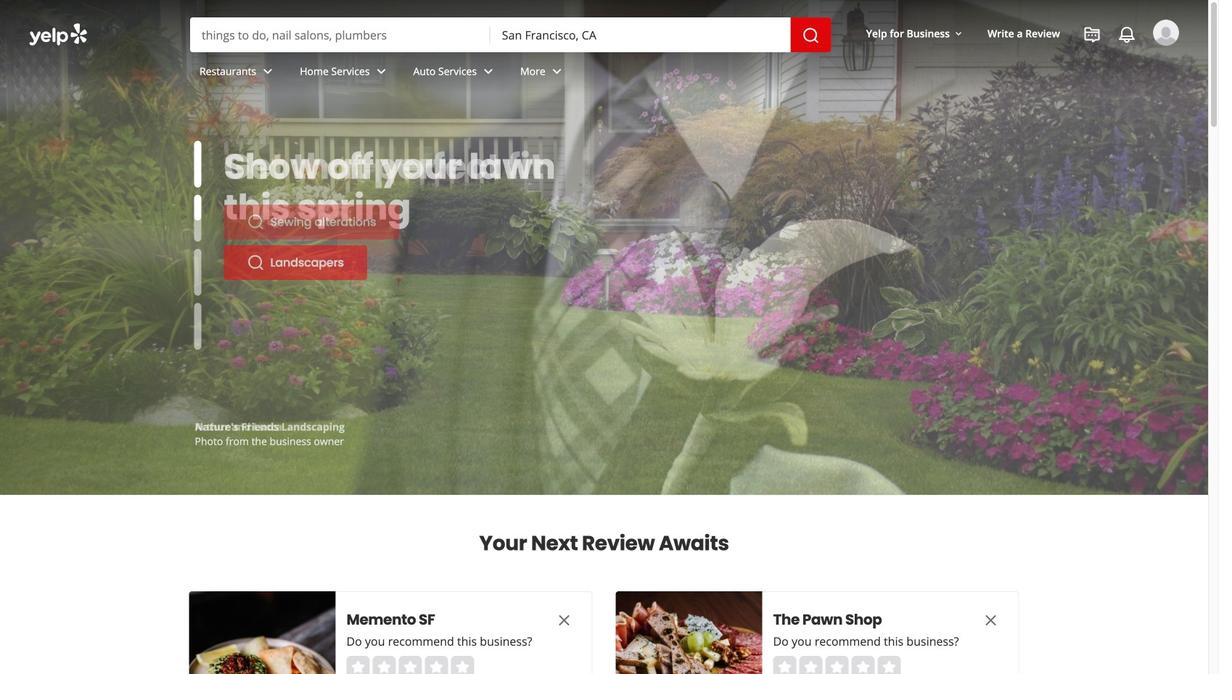 Task type: describe. For each thing, give the bounding box(es) containing it.
photo of memento sf image
[[189, 592, 336, 675]]

things to do, nail salons, plumbers search field
[[190, 17, 491, 52]]

business categories element
[[188, 52, 1180, 94]]

2 24 chevron down v2 image from the left
[[373, 63, 390, 80]]

1 select slide image from the top
[[194, 141, 202, 188]]

search image
[[803, 27, 820, 44]]

1 24 chevron down v2 image from the left
[[259, 63, 277, 80]]

24 chevron down v2 image
[[480, 63, 497, 80]]

rating element for the photo of memento sf
[[347, 656, 475, 675]]

2 select slide image from the top
[[194, 175, 202, 222]]

projects image
[[1084, 26, 1102, 44]]

notifications image
[[1119, 26, 1136, 44]]

photo of the pawn shop image
[[616, 592, 763, 675]]

user actions element
[[855, 18, 1200, 107]]



Task type: vqa. For each thing, say whether or not it's contained in the screenshot.
the right Valet Services
no



Task type: locate. For each thing, give the bounding box(es) containing it.
0 horizontal spatial (no rating) image
[[347, 656, 475, 675]]

None radio
[[347, 656, 370, 675], [399, 656, 422, 675], [451, 656, 475, 675], [800, 656, 823, 675], [826, 656, 849, 675], [347, 656, 370, 675], [399, 656, 422, 675], [451, 656, 475, 675], [800, 656, 823, 675], [826, 656, 849, 675]]

None radio
[[373, 656, 396, 675], [425, 656, 448, 675], [774, 656, 797, 675], [852, 656, 875, 675], [878, 656, 901, 675], [373, 656, 396, 675], [425, 656, 448, 675], [774, 656, 797, 675], [852, 656, 875, 675], [878, 656, 901, 675]]

1 horizontal spatial (no rating) image
[[774, 656, 901, 675]]

16 chevron down v2 image
[[953, 28, 965, 40]]

address, neighborhood, city, state or zip search field
[[491, 17, 791, 52]]

select slide image
[[194, 141, 202, 188], [194, 175, 202, 222]]

2 rating element from the left
[[774, 656, 901, 675]]

2 horizontal spatial 24 chevron down v2 image
[[549, 63, 566, 80]]

2 (no rating) image from the left
[[774, 656, 901, 675]]

24 search v2 image
[[247, 213, 265, 231]]

None field
[[190, 17, 491, 52], [491, 17, 791, 52]]

24 chevron down v2 image
[[259, 63, 277, 80], [373, 63, 390, 80], [549, 63, 566, 80]]

1 (no rating) image from the left
[[347, 656, 475, 675]]

None search field
[[0, 0, 1209, 107], [190, 17, 832, 52], [0, 0, 1209, 107], [190, 17, 832, 52]]

0 horizontal spatial rating element
[[347, 656, 475, 675]]

dismiss card image
[[983, 612, 1000, 630]]

3 24 chevron down v2 image from the left
[[549, 63, 566, 80]]

rating element
[[347, 656, 475, 675], [774, 656, 901, 675]]

2 none field from the left
[[491, 17, 791, 52]]

1 rating element from the left
[[347, 656, 475, 675]]

none field things to do, nail salons, plumbers
[[190, 17, 491, 52]]

(no rating) image for rating element corresponding to the photo of memento sf
[[347, 656, 475, 675]]

none field address, neighborhood, city, state or zip
[[491, 17, 791, 52]]

noah l. image
[[1154, 20, 1180, 46]]

(no rating) image
[[347, 656, 475, 675], [774, 656, 901, 675]]

dismiss card image
[[556, 612, 573, 630]]

1 horizontal spatial rating element
[[774, 656, 901, 675]]

0 horizontal spatial 24 chevron down v2 image
[[259, 63, 277, 80]]

1 horizontal spatial 24 chevron down v2 image
[[373, 63, 390, 80]]

rating element for photo of the pawn shop
[[774, 656, 901, 675]]

(no rating) image for rating element for photo of the pawn shop
[[774, 656, 901, 675]]

1 none field from the left
[[190, 17, 491, 52]]

24 search v2 image
[[247, 254, 265, 272]]



